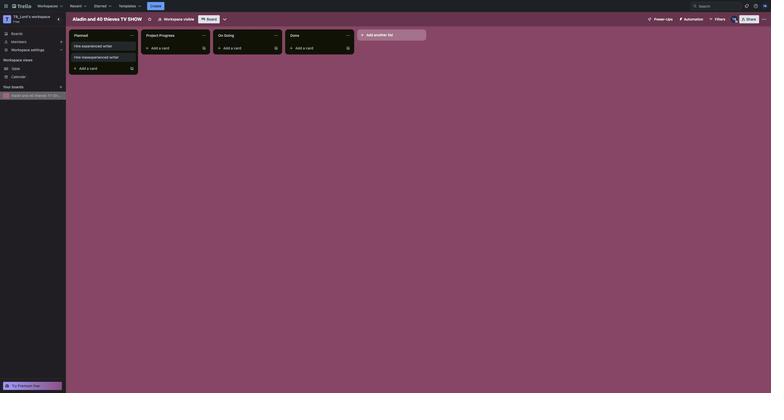 Task type: vqa. For each thing, say whether or not it's contained in the screenshot.
Add another list
yes



Task type: describe. For each thing, give the bounding box(es) containing it.
try premium free button
[[3, 382, 62, 390]]

Planned text field
[[71, 31, 127, 40]]

your boards
[[3, 85, 24, 89]]

visible
[[184, 17, 194, 21]]

back to home image
[[12, 2, 31, 10]]

Project Progress text field
[[143, 31, 199, 40]]

Done text field
[[287, 31, 343, 40]]

share
[[747, 17, 757, 21]]

filters
[[715, 17, 726, 21]]

aladin and 40 thieves tv show inside text box
[[73, 17, 142, 22]]

card for done
[[306, 46, 314, 50]]

open information menu image
[[754, 4, 759, 9]]

show menu image
[[762, 17, 767, 22]]

and inside aladin and 40 thieves tv show text box
[[87, 17, 96, 22]]

star or unstar board image
[[148, 17, 152, 21]]

calendar
[[11, 75, 26, 79]]

add for project progress
[[151, 46, 158, 50]]

try premium free
[[12, 384, 40, 388]]

recent
[[70, 4, 82, 8]]

a for planned
[[87, 66, 89, 71]]

hire experienced writer link
[[74, 44, 133, 49]]

boards
[[12, 85, 24, 89]]

tb_lord's
[[13, 14, 31, 19]]

writer for hire inexexperienced writer
[[109, 55, 119, 59]]

try
[[12, 384, 17, 388]]

boards
[[11, 31, 23, 36]]

search image
[[693, 4, 697, 8]]

add for planned
[[79, 66, 86, 71]]

add a card for planned
[[79, 66, 97, 71]]

settings
[[31, 48, 44, 52]]

1 vertical spatial thieves
[[35, 93, 47, 98]]

workspace for workspace views
[[3, 58, 22, 62]]

templates button
[[116, 2, 144, 10]]

workspaces button
[[34, 2, 66, 10]]

thieves inside text box
[[104, 17, 120, 22]]

add for on going
[[223, 46, 230, 50]]

1 vertical spatial aladin and 40 thieves tv show
[[11, 93, 64, 98]]

workspace
[[32, 14, 50, 19]]

add a card button for done
[[287, 44, 344, 52]]

starred
[[94, 4, 107, 8]]

add a card for on going
[[223, 46, 241, 50]]

On Going text field
[[215, 31, 271, 40]]

add a card for done
[[296, 46, 314, 50]]

create from template… image for done
[[346, 46, 350, 50]]

automation
[[684, 17, 704, 21]]

workspace settings
[[11, 48, 44, 52]]

tb_lord's workspace link
[[13, 14, 50, 19]]

table link
[[11, 66, 63, 71]]

primary element
[[0, 0, 772, 12]]

done
[[290, 33, 299, 38]]

create
[[150, 4, 162, 8]]

automation button
[[677, 15, 707, 23]]

card for on going
[[234, 46, 241, 50]]

0 notifications image
[[744, 3, 750, 9]]

add a card button for on going
[[215, 44, 272, 52]]

a for done
[[303, 46, 305, 50]]

card for planned
[[90, 66, 97, 71]]

hire experienced writer
[[74, 44, 112, 48]]

create from template… image for planned
[[130, 67, 134, 71]]

progress
[[159, 33, 175, 38]]

workspace visible
[[164, 17, 194, 21]]

members
[[11, 40, 27, 44]]

this member is an admin of this board. image
[[736, 21, 738, 23]]

add board image
[[59, 85, 63, 89]]

card for project progress
[[162, 46, 169, 50]]

hire inexexperienced writer
[[74, 55, 119, 59]]

hire for hire inexexperienced writer
[[74, 55, 81, 59]]

add a card button for planned
[[71, 64, 128, 73]]

add another list button
[[358, 29, 427, 41]]

customize views image
[[223, 17, 228, 22]]



Task type: locate. For each thing, give the bounding box(es) containing it.
show down templates dropdown button
[[128, 17, 142, 22]]

0 horizontal spatial thieves
[[35, 93, 47, 98]]

Board name text field
[[70, 15, 145, 23]]

add a card button
[[143, 44, 200, 52], [215, 44, 272, 52], [287, 44, 344, 52], [71, 64, 128, 73]]

workspace down "members"
[[11, 48, 30, 52]]

aladin and 40 thieves tv show
[[73, 17, 142, 22], [11, 93, 64, 98]]

workspace views
[[3, 58, 33, 62]]

1 vertical spatial and
[[22, 93, 28, 98]]

2 create from template… image from the left
[[346, 46, 350, 50]]

hire
[[74, 44, 81, 48], [74, 55, 81, 59]]

tv down 'calendar' link
[[47, 93, 52, 98]]

0 vertical spatial and
[[87, 17, 96, 22]]

show inside aladin and 40 thieves tv show link
[[53, 93, 64, 98]]

workspace settings button
[[0, 46, 66, 54]]

create button
[[147, 2, 165, 10]]

add a card button down done text field
[[287, 44, 344, 52]]

40
[[97, 17, 103, 22], [29, 93, 34, 98]]

1 horizontal spatial create from template… image
[[346, 46, 350, 50]]

1 vertical spatial show
[[53, 93, 64, 98]]

workspace
[[164, 17, 183, 21], [11, 48, 30, 52], [3, 58, 22, 62]]

writer up hire inexexperienced writer link
[[103, 44, 112, 48]]

views
[[23, 58, 33, 62]]

0 vertical spatial hire
[[74, 44, 81, 48]]

free
[[33, 384, 40, 388]]

and
[[87, 17, 96, 22], [22, 93, 28, 98]]

writer
[[103, 44, 112, 48], [109, 55, 119, 59]]

0 vertical spatial workspace
[[164, 17, 183, 21]]

workspace for workspace settings
[[11, 48, 30, 52]]

0 horizontal spatial aladin and 40 thieves tv show
[[11, 93, 64, 98]]

1 vertical spatial writer
[[109, 55, 119, 59]]

t
[[6, 16, 9, 22]]

calendar link
[[11, 74, 63, 79]]

0 horizontal spatial create from template… image
[[202, 46, 206, 50]]

a for on going
[[231, 46, 233, 50]]

tv inside aladin and 40 thieves tv show text box
[[121, 17, 127, 22]]

add for done
[[296, 46, 302, 50]]

card down progress
[[162, 46, 169, 50]]

planned
[[74, 33, 88, 38]]

workspace visible button
[[155, 15, 197, 23]]

1 vertical spatial 40
[[29, 93, 34, 98]]

hire for hire experienced writer
[[74, 44, 81, 48]]

add another list
[[367, 33, 393, 37]]

0 horizontal spatial tv
[[47, 93, 52, 98]]

workspace left visible
[[164, 17, 183, 21]]

aladin down recent popup button
[[73, 17, 86, 22]]

t link
[[3, 15, 11, 23]]

a down going
[[231, 46, 233, 50]]

another
[[374, 33, 387, 37]]

add a card button down project progress text box
[[143, 44, 200, 52]]

writer for hire experienced writer
[[103, 44, 112, 48]]

hire inexexperienced writer link
[[74, 55, 133, 60]]

add down done
[[296, 46, 302, 50]]

aladin down boards
[[11, 93, 21, 98]]

a for project progress
[[159, 46, 161, 50]]

0 vertical spatial thieves
[[104, 17, 120, 22]]

0 horizontal spatial show
[[53, 93, 64, 98]]

1 vertical spatial aladin
[[11, 93, 21, 98]]

0 horizontal spatial aladin
[[11, 93, 21, 98]]

card down done text field
[[306, 46, 314, 50]]

40 down the starred
[[97, 17, 103, 22]]

aladin and 40 thieves tv show down starred dropdown button
[[73, 17, 142, 22]]

power-ups
[[655, 17, 673, 21]]

aladin
[[73, 17, 86, 22], [11, 93, 21, 98]]

power-ups button
[[645, 15, 676, 23]]

add down inexexperienced on the top of page
[[79, 66, 86, 71]]

show down add board image on the left
[[53, 93, 64, 98]]

1 hire from the top
[[74, 44, 81, 48]]

premium
[[18, 384, 32, 388]]

a down inexexperienced on the top of page
[[87, 66, 89, 71]]

create from template… image for on going
[[274, 46, 278, 50]]

1 create from template… image from the left
[[202, 46, 206, 50]]

1 horizontal spatial and
[[87, 17, 96, 22]]

1 horizontal spatial thieves
[[104, 17, 120, 22]]

0 horizontal spatial 40
[[29, 93, 34, 98]]

1 horizontal spatial aladin
[[73, 17, 86, 22]]

on going
[[218, 33, 234, 38]]

0 vertical spatial writer
[[103, 44, 112, 48]]

power-
[[655, 17, 667, 21]]

a
[[159, 46, 161, 50], [231, 46, 233, 50], [303, 46, 305, 50], [87, 66, 89, 71]]

create from template… image
[[274, 46, 278, 50], [130, 67, 134, 71]]

a down project progress
[[159, 46, 161, 50]]

add a card
[[151, 46, 169, 50], [223, 46, 241, 50], [296, 46, 314, 50], [79, 66, 97, 71]]

sm image
[[677, 15, 684, 22]]

1 horizontal spatial aladin and 40 thieves tv show
[[73, 17, 142, 22]]

add left another
[[367, 33, 373, 37]]

workspaces
[[37, 4, 58, 8]]

0 vertical spatial show
[[128, 17, 142, 22]]

1 vertical spatial hire
[[74, 55, 81, 59]]

0 horizontal spatial create from template… image
[[130, 67, 134, 71]]

tv down templates
[[121, 17, 127, 22]]

thieves down starred dropdown button
[[104, 17, 120, 22]]

tv
[[121, 17, 127, 22], [47, 93, 52, 98]]

and down your boards with 1 items element
[[22, 93, 28, 98]]

project
[[146, 33, 158, 38]]

add
[[367, 33, 373, 37], [151, 46, 158, 50], [223, 46, 230, 50], [296, 46, 302, 50], [79, 66, 86, 71]]

board link
[[198, 15, 220, 23]]

your boards with 1 items element
[[3, 84, 51, 90]]

Search field
[[697, 2, 742, 10]]

1 horizontal spatial show
[[128, 17, 142, 22]]

boards link
[[0, 30, 66, 38]]

show inside aladin and 40 thieves tv show text box
[[128, 17, 142, 22]]

card
[[162, 46, 169, 50], [234, 46, 241, 50], [306, 46, 314, 50], [90, 66, 97, 71]]

starred button
[[91, 2, 115, 10]]

a down done text field
[[303, 46, 305, 50]]

1 horizontal spatial tv
[[121, 17, 127, 22]]

your
[[3, 85, 11, 89]]

tb_lord's workspace free
[[13, 14, 50, 24]]

add a card down inexexperienced on the top of page
[[79, 66, 97, 71]]

table
[[11, 67, 20, 71]]

0 vertical spatial aladin and 40 thieves tv show
[[73, 17, 142, 22]]

share button
[[740, 15, 760, 23]]

board
[[207, 17, 217, 21]]

hire left inexexperienced on the top of page
[[74, 55, 81, 59]]

0 vertical spatial create from template… image
[[274, 46, 278, 50]]

0 vertical spatial tv
[[121, 17, 127, 22]]

add a card button down "hire inexexperienced writer"
[[71, 64, 128, 73]]

hire down planned
[[74, 44, 81, 48]]

thieves
[[104, 17, 120, 22], [35, 93, 47, 98]]

tb_lord (tylerblack44) image
[[731, 16, 738, 23]]

add a card down going
[[223, 46, 241, 50]]

1 horizontal spatial create from template… image
[[274, 46, 278, 50]]

add down project
[[151, 46, 158, 50]]

create from template… image
[[202, 46, 206, 50], [346, 46, 350, 50]]

aladin and 40 thieves tv show link
[[11, 93, 64, 98]]

on
[[218, 33, 223, 38]]

free
[[13, 20, 20, 24]]

1 vertical spatial tv
[[47, 93, 52, 98]]

add a card button for project progress
[[143, 44, 200, 52]]

thieves down your boards with 1 items element
[[35, 93, 47, 98]]

2 hire from the top
[[74, 55, 81, 59]]

experienced
[[82, 44, 102, 48]]

and down the starred
[[87, 17, 96, 22]]

filters button
[[708, 15, 727, 23]]

1 vertical spatial create from template… image
[[130, 67, 134, 71]]

tyler black (tylerblack44) image
[[762, 3, 769, 9]]

list
[[388, 33, 393, 37]]

show
[[128, 17, 142, 22], [53, 93, 64, 98]]

aladin inside text box
[[73, 17, 86, 22]]

tv inside aladin and 40 thieves tv show link
[[47, 93, 52, 98]]

workspace for workspace visible
[[164, 17, 183, 21]]

add a card down project progress
[[151, 46, 169, 50]]

card down on going text field
[[234, 46, 241, 50]]

0 vertical spatial 40
[[97, 17, 103, 22]]

add a card for project progress
[[151, 46, 169, 50]]

workspace inside button
[[164, 17, 183, 21]]

1 vertical spatial workspace
[[11, 48, 30, 52]]

inexexperienced
[[82, 55, 108, 59]]

40 down your boards with 1 items element
[[29, 93, 34, 98]]

0 vertical spatial aladin
[[73, 17, 86, 22]]

workspace inside popup button
[[11, 48, 30, 52]]

templates
[[119, 4, 136, 8]]

create from template… image for project progress
[[202, 46, 206, 50]]

workspace up table
[[3, 58, 22, 62]]

2 vertical spatial workspace
[[3, 58, 22, 62]]

card down inexexperienced on the top of page
[[90, 66, 97, 71]]

add down on going
[[223, 46, 230, 50]]

project progress
[[146, 33, 175, 38]]

ups
[[667, 17, 673, 21]]

workspace navigation collapse icon image
[[55, 16, 62, 23]]

add a card down done
[[296, 46, 314, 50]]

and inside aladin and 40 thieves tv show link
[[22, 93, 28, 98]]

members link
[[0, 38, 66, 46]]

going
[[224, 33, 234, 38]]

writer down hire experienced writer link
[[109, 55, 119, 59]]

aladin and 40 thieves tv show down your boards with 1 items element
[[11, 93, 64, 98]]

0 horizontal spatial and
[[22, 93, 28, 98]]

add a card button down on going text field
[[215, 44, 272, 52]]

40 inside text box
[[97, 17, 103, 22]]

recent button
[[67, 2, 90, 10]]

1 horizontal spatial 40
[[97, 17, 103, 22]]



